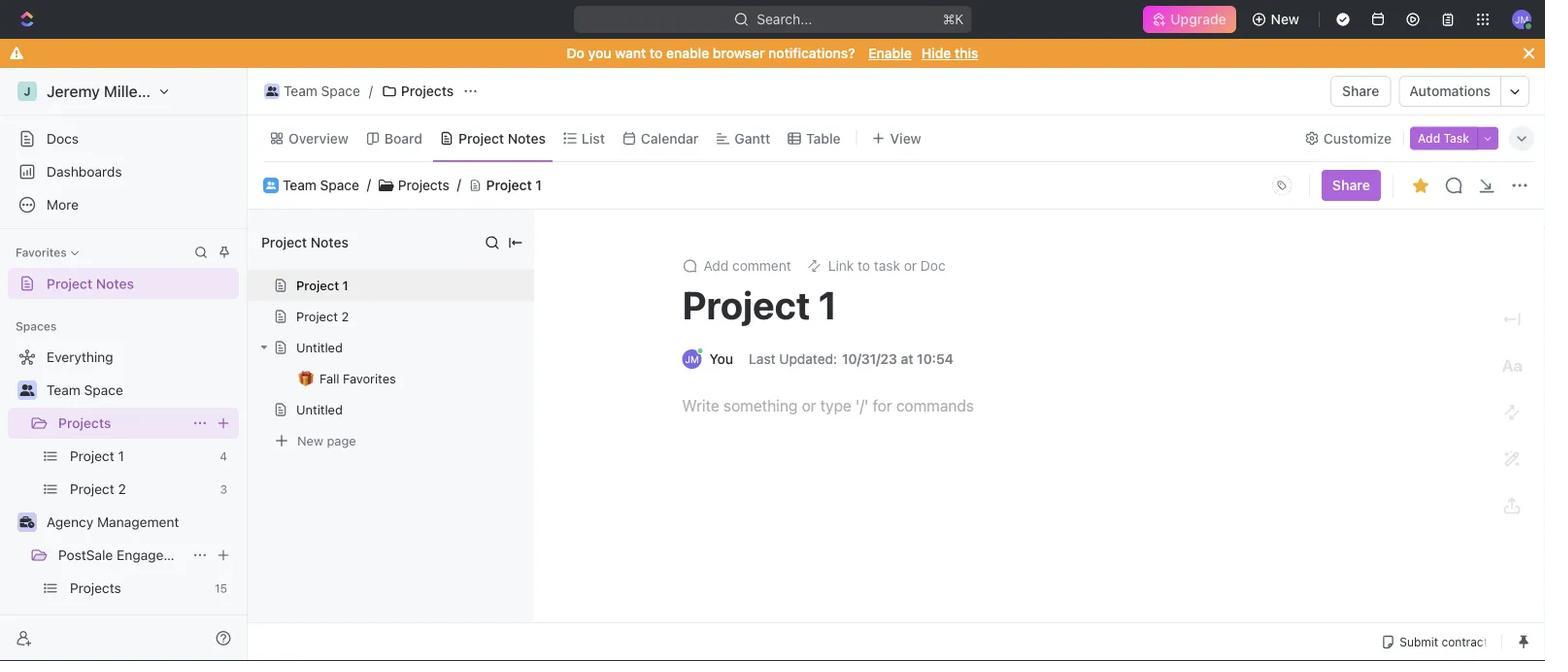 Task type: vqa. For each thing, say whether or not it's contained in the screenshot.
Search...
yes



Task type: describe. For each thing, give the bounding box(es) containing it.
view button
[[865, 116, 928, 161]]

jeremy miller's workspace
[[47, 82, 241, 101]]

jm button
[[1507, 4, 1538, 35]]

incoming closed-won deals link
[[70, 606, 247, 637]]

overview
[[288, 130, 349, 146]]

incoming
[[70, 613, 127, 629]]

team for bottommost "team space" link
[[47, 382, 80, 398]]

0 vertical spatial team space
[[284, 83, 360, 99]]

🎁
[[298, 372, 310, 386]]

management
[[97, 514, 179, 530]]

project 1 link
[[70, 441, 212, 472]]

projects for projects link on top of 'project 1' "link"
[[58, 415, 111, 431]]

0 vertical spatial team space link
[[259, 80, 365, 103]]

gantt
[[735, 130, 770, 146]]

at
[[901, 351, 914, 367]]

add task
[[1418, 132, 1470, 145]]

won
[[180, 613, 208, 629]]

project 1 inside "link"
[[70, 448, 124, 464]]

0 vertical spatial team
[[284, 83, 317, 99]]

new for new
[[1271, 11, 1300, 27]]

postsale engagements
[[58, 547, 202, 563]]

hide
[[922, 45, 951, 61]]

notifications?
[[768, 45, 855, 61]]

agency management
[[47, 514, 179, 530]]

add for add comment
[[704, 258, 729, 274]]

1 inside "link"
[[118, 448, 124, 464]]

1 vertical spatial project notes
[[261, 235, 349, 251]]

automations button
[[1400, 77, 1501, 106]]

docs link
[[8, 123, 239, 154]]

do you want to enable browser notifications? enable hide this
[[567, 45, 979, 61]]

task
[[874, 258, 900, 274]]

3
[[220, 483, 227, 496]]

projects for projects link underneath 'postsale engagements' link
[[70, 580, 121, 596]]

sidebar navigation
[[0, 68, 252, 661]]

10:54
[[917, 351, 954, 367]]

projects link right /
[[377, 80, 459, 103]]

page
[[327, 434, 356, 448]]

workspace
[[160, 82, 241, 101]]

browser
[[713, 45, 765, 61]]

calendar link
[[637, 125, 699, 152]]

team space for bottommost "team space" link
[[47, 382, 123, 398]]

closed-
[[131, 613, 180, 629]]

projects for projects link under board
[[398, 177, 449, 193]]

projects link up 'project 1' "link"
[[58, 408, 185, 439]]

⌘k
[[943, 11, 964, 27]]

tree inside "sidebar" navigation
[[8, 342, 247, 661]]

link
[[828, 258, 854, 274]]

4
[[220, 450, 227, 463]]

view button
[[865, 125, 928, 152]]

incoming closed-won deals
[[70, 613, 247, 629]]

project inside 'project 1' "link"
[[70, 448, 114, 464]]

new button
[[1244, 4, 1311, 35]]

user group image
[[266, 181, 276, 189]]

share inside button
[[1342, 83, 1380, 99]]

more button
[[8, 189, 239, 220]]

notes inside "sidebar" navigation
[[96, 276, 134, 292]]

jm inside jm dropdown button
[[1515, 13, 1529, 25]]

🎁 fall favorites
[[298, 372, 396, 386]]

postsale engagements link
[[58, 540, 202, 571]]

new page
[[297, 434, 356, 448]]

doc
[[921, 258, 946, 274]]

space for bottommost "team space" link
[[84, 382, 123, 398]]

agency
[[47, 514, 93, 530]]

more
[[47, 197, 79, 213]]

link to task or doc
[[828, 258, 946, 274]]

10/31/23
[[842, 351, 897, 367]]

0 vertical spatial notes
[[508, 130, 546, 146]]

2 untitled from the top
[[296, 403, 343, 417]]

upgrade
[[1171, 11, 1226, 27]]

favorites inside button
[[16, 246, 67, 259]]

dropdown menu image
[[1267, 170, 1298, 201]]

automations
[[1410, 83, 1491, 99]]

new for new page
[[297, 434, 323, 448]]

enable
[[869, 45, 912, 61]]

this
[[955, 45, 979, 61]]

0 horizontal spatial project notes link
[[8, 268, 239, 299]]

list link
[[578, 125, 605, 152]]

1 vertical spatial share
[[1333, 177, 1371, 193]]

jeremy
[[47, 82, 100, 101]]

last updated: 10/31/23 at 10:54
[[749, 351, 954, 367]]

team space for "team space" link to the middle
[[283, 177, 359, 193]]

projects up board
[[401, 83, 454, 99]]

everything
[[47, 349, 113, 365]]

list
[[582, 130, 605, 146]]

project 2 inside "sidebar" navigation
[[70, 481, 126, 497]]

project 2 link
[[70, 474, 212, 505]]

want
[[615, 45, 646, 61]]



Task type: locate. For each thing, give the bounding box(es) containing it.
engagements
[[117, 547, 202, 563]]

team space down the everything
[[47, 382, 123, 398]]

you
[[710, 351, 733, 367]]

0 vertical spatial 2
[[341, 309, 349, 324]]

tree
[[8, 342, 247, 661]]

0 horizontal spatial 2
[[118, 481, 126, 497]]

1 horizontal spatial jm
[[1515, 13, 1529, 25]]

project notes left list link
[[458, 130, 546, 146]]

2
[[341, 309, 349, 324], [118, 481, 126, 497]]

user group image
[[266, 86, 278, 96], [20, 385, 34, 396]]

0 vertical spatial add
[[1418, 132, 1441, 145]]

postsale
[[58, 547, 113, 563]]

2 up agency management
[[118, 481, 126, 497]]

project 2 up agency management
[[70, 481, 126, 497]]

board link
[[381, 125, 423, 152]]

0 vertical spatial project notes
[[458, 130, 546, 146]]

team down the everything
[[47, 382, 80, 398]]

2 vertical spatial notes
[[96, 276, 134, 292]]

add task button
[[1410, 127, 1477, 150]]

1 horizontal spatial notes
[[311, 235, 349, 251]]

project notes
[[458, 130, 546, 146], [261, 235, 349, 251], [47, 276, 134, 292]]

1 horizontal spatial to
[[858, 258, 870, 274]]

1 horizontal spatial add
[[1418, 132, 1441, 145]]

spaces
[[16, 320, 57, 333]]

1 vertical spatial user group image
[[20, 385, 34, 396]]

/
[[369, 83, 373, 99]]

0 vertical spatial space
[[321, 83, 360, 99]]

to right link
[[858, 258, 870, 274]]

1 vertical spatial project notes link
[[8, 268, 239, 299]]

1 vertical spatial project 2
[[70, 481, 126, 497]]

1 vertical spatial favorites
[[343, 372, 396, 386]]

space down the overview
[[320, 177, 359, 193]]

add comment
[[704, 258, 791, 274]]

comment
[[732, 258, 791, 274]]

0 vertical spatial to
[[650, 45, 663, 61]]

user group image down spaces
[[20, 385, 34, 396]]

team space link up the overview
[[259, 80, 365, 103]]

space left /
[[321, 83, 360, 99]]

1 vertical spatial jm
[[685, 354, 699, 365]]

add
[[1418, 132, 1441, 145], [704, 258, 729, 274]]

0 horizontal spatial new
[[297, 434, 323, 448]]

space for "team space" link to the middle
[[320, 177, 359, 193]]

0 horizontal spatial to
[[650, 45, 663, 61]]

add left comment
[[704, 258, 729, 274]]

share button
[[1331, 76, 1391, 107]]

add left task
[[1418, 132, 1441, 145]]

do
[[567, 45, 585, 61]]

to right "want"
[[650, 45, 663, 61]]

everything link
[[8, 342, 235, 373]]

business time image
[[20, 517, 34, 528]]

project inside project 2 link
[[70, 481, 114, 497]]

team space link down everything link
[[47, 375, 235, 406]]

0 horizontal spatial project notes
[[47, 276, 134, 292]]

task
[[1444, 132, 1470, 145]]

table
[[806, 130, 841, 146]]

team space inside "sidebar" navigation
[[47, 382, 123, 398]]

0 vertical spatial untitled
[[296, 340, 343, 355]]

customize button
[[1299, 125, 1398, 152]]

new left page
[[297, 434, 323, 448]]

jm
[[1515, 13, 1529, 25], [685, 354, 699, 365]]

team space
[[284, 83, 360, 99], [283, 177, 359, 193], [47, 382, 123, 398]]

new
[[1271, 11, 1300, 27], [297, 434, 323, 448]]

tree containing everything
[[8, 342, 247, 661]]

updated:
[[779, 351, 837, 367]]

team inside "sidebar" navigation
[[47, 382, 80, 398]]

new inside button
[[1271, 11, 1300, 27]]

2 vertical spatial project notes
[[47, 276, 134, 292]]

share up customize
[[1342, 83, 1380, 99]]

user group image inside "sidebar" navigation
[[20, 385, 34, 396]]

projects up 'project 1' "link"
[[58, 415, 111, 431]]

you
[[588, 45, 612, 61]]

favorites right fall
[[343, 372, 396, 386]]

1 horizontal spatial project notes
[[261, 235, 349, 251]]

projects link
[[377, 80, 459, 103], [398, 177, 449, 194], [58, 408, 185, 439], [70, 573, 207, 604]]

share down customize button
[[1333, 177, 1371, 193]]

0 vertical spatial favorites
[[16, 246, 67, 259]]

1
[[536, 177, 542, 193], [343, 278, 349, 293], [819, 282, 838, 328], [118, 448, 124, 464]]

1 vertical spatial 2
[[118, 481, 126, 497]]

favorites
[[16, 246, 67, 259], [343, 372, 396, 386]]

0 horizontal spatial user group image
[[20, 385, 34, 396]]

share
[[1342, 83, 1380, 99], [1333, 177, 1371, 193]]

0 horizontal spatial jm
[[685, 354, 699, 365]]

project notes link left list link
[[455, 125, 546, 152]]

1 horizontal spatial user group image
[[266, 86, 278, 96]]

j
[[24, 85, 31, 98]]

team space down overview link
[[283, 177, 359, 193]]

agency management link
[[47, 507, 235, 538]]

link to task or doc button
[[799, 253, 954, 280]]

1 vertical spatial new
[[297, 434, 323, 448]]

docs
[[47, 131, 79, 147]]

untitled
[[296, 340, 343, 355], [296, 403, 343, 417]]

favorites down the more
[[16, 246, 67, 259]]

1 horizontal spatial new
[[1271, 11, 1300, 27]]

customize
[[1324, 130, 1392, 146]]

tara shultz's workspace, , element
[[17, 82, 37, 101]]

🎁 button
[[296, 371, 320, 387]]

team space up the overview
[[284, 83, 360, 99]]

upgrade link
[[1144, 6, 1236, 33]]

1 vertical spatial untitled
[[296, 403, 343, 417]]

team for "team space" link to the middle
[[283, 177, 316, 193]]

2 up 🎁 fall favorites
[[341, 309, 349, 324]]

to
[[650, 45, 663, 61], [858, 258, 870, 274]]

1 horizontal spatial project notes link
[[455, 125, 546, 152]]

0 vertical spatial share
[[1342, 83, 1380, 99]]

untitled up fall
[[296, 340, 343, 355]]

team
[[284, 83, 317, 99], [283, 177, 316, 193], [47, 382, 80, 398]]

untitled up new page
[[296, 403, 343, 417]]

0 vertical spatial jm
[[1515, 13, 1529, 25]]

project notes down favorites button
[[47, 276, 134, 292]]

1 vertical spatial to
[[858, 258, 870, 274]]

0 vertical spatial user group image
[[266, 86, 278, 96]]

add for add task
[[1418, 132, 1441, 145]]

add inside button
[[1418, 132, 1441, 145]]

project notes inside "sidebar" navigation
[[47, 276, 134, 292]]

overview link
[[285, 125, 349, 152]]

project 1
[[486, 177, 542, 193], [296, 278, 349, 293], [682, 282, 838, 328], [70, 448, 124, 464]]

1 horizontal spatial project 2
[[296, 309, 349, 324]]

project notes down user group image
[[261, 235, 349, 251]]

0 horizontal spatial notes
[[96, 276, 134, 292]]

enable
[[666, 45, 709, 61]]

2 inside "sidebar" navigation
[[118, 481, 126, 497]]

last
[[749, 351, 776, 367]]

space
[[321, 83, 360, 99], [320, 177, 359, 193], [84, 382, 123, 398]]

1 vertical spatial team space
[[283, 177, 359, 193]]

project notes link up everything link
[[8, 268, 239, 299]]

dashboards
[[47, 164, 122, 180]]

projects up incoming
[[70, 580, 121, 596]]

2 horizontal spatial notes
[[508, 130, 546, 146]]

user group image right workspace
[[266, 86, 278, 96]]

team right user group image
[[283, 177, 316, 193]]

2 vertical spatial team
[[47, 382, 80, 398]]

1 horizontal spatial favorites
[[343, 372, 396, 386]]

0 vertical spatial project notes link
[[455, 125, 546, 152]]

miller's
[[104, 82, 156, 101]]

dashboards link
[[8, 156, 239, 187]]

2 vertical spatial team space
[[47, 382, 123, 398]]

or
[[904, 258, 917, 274]]

space inside "sidebar" navigation
[[84, 382, 123, 398]]

15
[[215, 582, 227, 595]]

gantt link
[[731, 125, 770, 152]]

1 untitled from the top
[[296, 340, 343, 355]]

project
[[458, 130, 504, 146], [486, 177, 532, 193], [261, 235, 307, 251], [47, 276, 92, 292], [296, 278, 339, 293], [682, 282, 810, 328], [296, 309, 338, 324], [70, 448, 114, 464], [70, 481, 114, 497]]

project 2 up fall
[[296, 309, 349, 324]]

space down everything link
[[84, 382, 123, 398]]

view
[[890, 130, 922, 146]]

1 vertical spatial add
[[704, 258, 729, 274]]

new right upgrade
[[1271, 11, 1300, 27]]

user group image inside "team space" link
[[266, 86, 278, 96]]

2 horizontal spatial project notes
[[458, 130, 546, 146]]

1 vertical spatial space
[[320, 177, 359, 193]]

to inside dropdown button
[[858, 258, 870, 274]]

0 vertical spatial project 2
[[296, 309, 349, 324]]

team up overview link
[[284, 83, 317, 99]]

calendar
[[641, 130, 699, 146]]

1 vertical spatial team space link
[[283, 177, 359, 194]]

0 vertical spatial new
[[1271, 11, 1300, 27]]

0 horizontal spatial favorites
[[16, 246, 67, 259]]

0 horizontal spatial project 2
[[70, 481, 126, 497]]

fall
[[320, 372, 339, 386]]

projects link down board
[[398, 177, 449, 194]]

2 vertical spatial space
[[84, 382, 123, 398]]

search...
[[757, 11, 812, 27]]

1 vertical spatial notes
[[311, 235, 349, 251]]

table link
[[802, 125, 841, 152]]

1 vertical spatial team
[[283, 177, 316, 193]]

deals
[[212, 613, 247, 629]]

2 vertical spatial team space link
[[47, 375, 235, 406]]

0 horizontal spatial add
[[704, 258, 729, 274]]

projects link down 'postsale engagements' link
[[70, 573, 207, 604]]

team space link down overview link
[[283, 177, 359, 194]]

favorites button
[[8, 241, 86, 264]]

board
[[384, 130, 423, 146]]

1 horizontal spatial 2
[[341, 309, 349, 324]]

projects down board
[[398, 177, 449, 193]]

projects
[[401, 83, 454, 99], [398, 177, 449, 193], [58, 415, 111, 431], [70, 580, 121, 596]]



